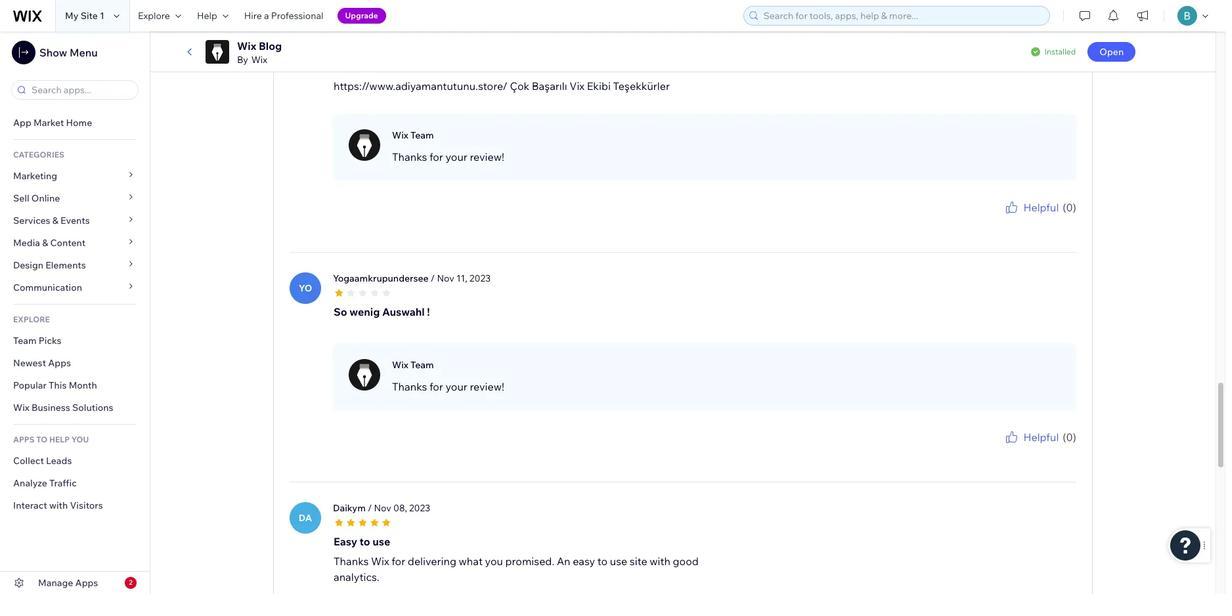 Task type: describe. For each thing, give the bounding box(es) containing it.
(0) for yo
[[1064, 431, 1077, 444]]

newest apps
[[13, 358, 71, 369]]

Search for tools, apps, help & more... field
[[760, 7, 1046, 25]]

newest
[[13, 358, 46, 369]]

!
[[427, 305, 430, 318]]

leads
[[46, 455, 72, 467]]

thanks for your review! for tu
[[392, 150, 505, 163]]

helpful for yo
[[1024, 431, 1060, 444]]

manage apps
[[38, 578, 98, 589]]

app market home link
[[0, 112, 150, 134]]

w i image
[[349, 359, 381, 391]]

help
[[197, 10, 217, 22]]

categories
[[13, 150, 64, 160]]

media & content link
[[0, 232, 150, 254]]

12,
[[449, 27, 461, 39]]

you for tu
[[997, 215, 1011, 225]]

review! for yo
[[470, 380, 505, 393]]

marketing
[[13, 170, 57, 182]]

analyze traffic link
[[0, 473, 150, 495]]

tutuncuadiyaman02 / nov 12, 2023
[[333, 27, 484, 39]]

hire a professional link
[[236, 0, 332, 32]]

nov for 08,
[[374, 502, 392, 514]]

sell
[[13, 193, 29, 204]]

online
[[31, 193, 60, 204]]

visitors
[[70, 500, 103, 512]]

interact with visitors
[[13, 500, 103, 512]]

tutuncuadiyaman02
[[333, 27, 421, 39]]

sell online
[[13, 193, 60, 204]]

explore
[[13, 315, 50, 325]]

team for yo
[[411, 359, 434, 371]]

vix
[[570, 79, 585, 92]]

media & content
[[13, 237, 86, 249]]

08,
[[394, 502, 407, 514]]

hire
[[244, 10, 262, 22]]

business
[[32, 402, 70, 414]]

help
[[49, 435, 70, 445]]

yogaamkrupundersee
[[333, 272, 429, 284]]

review! for tu
[[470, 150, 505, 163]]

solutions
[[72, 402, 113, 414]]

team inside sidebar element
[[13, 335, 37, 347]]

newest apps link
[[0, 352, 150, 375]]

picks
[[39, 335, 62, 347]]

11,
[[457, 272, 468, 284]]

popular this month link
[[0, 375, 150, 397]]

a
[[264, 10, 269, 22]]

elements
[[45, 260, 86, 271]]

menu
[[70, 46, 98, 59]]

popular
[[13, 380, 47, 392]]

easy
[[573, 555, 596, 568]]

daikym
[[333, 502, 366, 514]]

apps for manage apps
[[75, 578, 98, 589]]

sell online link
[[0, 187, 150, 210]]

team picks link
[[0, 330, 150, 352]]

with inside easy to use thanks wix for delivering what you promised. an easy to use site with good analytics.
[[650, 555, 671, 568]]

wix team for yo
[[392, 359, 434, 371]]

helpful button for yo
[[1004, 430, 1060, 445]]

1 horizontal spatial to
[[598, 555, 608, 568]]

çok
[[510, 79, 530, 92]]

thanks for yo
[[392, 380, 427, 393]]

tu
[[299, 37, 312, 48]]

home
[[66, 117, 92, 129]]

wix right by
[[252, 54, 267, 66]]

daikym / nov 08, 2023
[[333, 502, 431, 514]]

site
[[630, 555, 648, 568]]

2023 for daikym / nov 08, 2023
[[409, 502, 431, 514]]

content
[[50, 237, 86, 249]]

professional
[[271, 10, 324, 22]]

yogaamkrupundersee / nov 11, 2023
[[333, 272, 491, 284]]

adıyaman
[[334, 60, 384, 73]]

interact with visitors link
[[0, 495, 150, 517]]

teşekkürler
[[613, 79, 670, 92]]

traffic
[[49, 478, 77, 490]]

promised.
[[506, 555, 555, 568]]

thanks for your review! for yo
[[392, 380, 505, 393]]

open button
[[1088, 42, 1136, 62]]

app market home
[[13, 117, 92, 129]]

sidebar element
[[0, 32, 150, 595]]

an
[[557, 555, 571, 568]]

başarılı
[[532, 79, 568, 92]]

thanks inside easy to use thanks wix for delivering what you promised. an easy to use site with good analytics.
[[334, 555, 369, 568]]

collect leads link
[[0, 450, 150, 473]]

for inside easy to use thanks wix for delivering what you promised. an easy to use site with good analytics.
[[392, 555, 406, 568]]

tütünü
[[387, 60, 422, 73]]



Task type: vqa. For each thing, say whether or not it's contained in the screenshot.
Select Collections field
no



Task type: locate. For each thing, give the bounding box(es) containing it.
thanks
[[392, 150, 427, 163], [392, 380, 427, 393], [334, 555, 369, 568]]

my site 1
[[65, 10, 104, 22]]

market
[[33, 117, 64, 129]]

wix right w i image
[[392, 359, 409, 371]]

wix right w i icon
[[392, 129, 409, 141]]

1 helpful from the top
[[1024, 201, 1060, 214]]

communication
[[13, 282, 84, 294]]

1 vertical spatial thanks
[[392, 380, 427, 393]]

0 vertical spatial thanks
[[392, 150, 427, 163]]

2 review! from the top
[[470, 380, 505, 393]]

1 vertical spatial with
[[650, 555, 671, 568]]

w i image
[[349, 129, 381, 161]]

/ for / nov 08, 2023
[[368, 502, 372, 514]]

0 vertical spatial team
[[411, 129, 434, 141]]

1 (0) from the top
[[1064, 201, 1077, 214]]

&
[[52, 215, 58, 227], [42, 237, 48, 249]]

thanks for tu
[[392, 150, 427, 163]]

2 vertical spatial nov
[[374, 502, 392, 514]]

by
[[237, 54, 248, 66]]

analyze
[[13, 478, 47, 490]]

thank for tu
[[973, 215, 995, 225]]

2
[[129, 579, 133, 588]]

/ right daikym
[[368, 502, 372, 514]]

to
[[36, 435, 47, 445]]

2 helpful button from the top
[[1004, 430, 1060, 445]]

1 vertical spatial team
[[13, 335, 37, 347]]

2 wix team from the top
[[392, 359, 434, 371]]

wix inside wix business solutions link
[[13, 402, 29, 414]]

you inside easy to use thanks wix for delivering what you promised. an easy to use site with good analytics.
[[485, 555, 503, 568]]

adıyaman tütünü https://www.adiyamantutunu.store/ çok başarılı vix ekibi teşekkürler
[[334, 60, 670, 92]]

2 horizontal spatial /
[[431, 272, 435, 284]]

use down daikym / nov 08, 2023
[[373, 535, 391, 548]]

nov left 12,
[[430, 27, 447, 39]]

collect leads
[[13, 455, 72, 467]]

0 horizontal spatial &
[[42, 237, 48, 249]]

https://www.adiyamantutunu.store/
[[334, 79, 508, 92]]

0 vertical spatial feedback
[[1043, 215, 1077, 225]]

popular this month
[[13, 380, 97, 392]]

2 thanks for your review! from the top
[[392, 380, 505, 393]]

feedback for yo
[[1043, 445, 1077, 455]]

helpful button for tu
[[1004, 200, 1060, 215]]

yo
[[299, 282, 312, 294]]

0 vertical spatial helpful
[[1024, 201, 1060, 214]]

1 horizontal spatial &
[[52, 215, 58, 227]]

1 helpful button from the top
[[1004, 200, 1060, 215]]

2 thank from the top
[[973, 445, 995, 455]]

to
[[360, 535, 370, 548], [598, 555, 608, 568]]

communication link
[[0, 277, 150, 299]]

design elements link
[[0, 254, 150, 277]]

apps
[[13, 435, 35, 445]]

1 review! from the top
[[470, 150, 505, 163]]

help button
[[189, 0, 236, 32]]

Search apps... field
[[28, 81, 134, 99]]

1 horizontal spatial with
[[650, 555, 671, 568]]

feedback for tu
[[1043, 215, 1077, 225]]

1 thank from the top
[[973, 215, 995, 225]]

/
[[423, 27, 428, 39], [431, 272, 435, 284], [368, 502, 372, 514]]

1
[[100, 10, 104, 22]]

app
[[13, 117, 31, 129]]

2 vertical spatial team
[[411, 359, 434, 371]]

1 thanks for your review! from the top
[[392, 150, 505, 163]]

0 vertical spatial helpful button
[[1004, 200, 1060, 215]]

2023 right 12,
[[463, 27, 484, 39]]

1 feedback from the top
[[1043, 215, 1077, 225]]

wix up by
[[237, 39, 257, 53]]

2 helpful from the top
[[1024, 431, 1060, 444]]

show
[[39, 46, 67, 59]]

wenig
[[350, 305, 380, 318]]

use left site
[[610, 555, 628, 568]]

0 vertical spatial apps
[[48, 358, 71, 369]]

with inside sidebar element
[[49, 500, 68, 512]]

with
[[49, 500, 68, 512], [650, 555, 671, 568]]

0 horizontal spatial apps
[[48, 358, 71, 369]]

wix business solutions link
[[0, 397, 150, 419]]

this
[[49, 380, 67, 392]]

1 vertical spatial you
[[997, 445, 1011, 455]]

0 vertical spatial thanks for your review!
[[392, 150, 505, 163]]

services & events link
[[0, 210, 150, 232]]

hire a professional
[[244, 10, 324, 22]]

explore
[[138, 10, 170, 22]]

wix team right w i image
[[392, 359, 434, 371]]

collect
[[13, 455, 44, 467]]

0 horizontal spatial to
[[360, 535, 370, 548]]

open
[[1100, 46, 1125, 58]]

0 horizontal spatial /
[[368, 502, 372, 514]]

2 vertical spatial /
[[368, 502, 372, 514]]

wix blog logo image
[[206, 40, 229, 64]]

0 vertical spatial thank you for your feedback
[[973, 215, 1077, 225]]

wix inside easy to use thanks wix for delivering what you promised. an easy to use site with good analytics.
[[371, 555, 389, 568]]

easy to use thanks wix for delivering what you promised. an easy to use site with good analytics.
[[334, 535, 699, 584]]

1 vertical spatial wix team
[[392, 359, 434, 371]]

& left events
[[52, 215, 58, 227]]

& right media at the top left of page
[[42, 237, 48, 249]]

wix down popular
[[13, 402, 29, 414]]

auswahl
[[382, 305, 425, 318]]

2 vertical spatial you
[[485, 555, 503, 568]]

apps up this
[[48, 358, 71, 369]]

2 vertical spatial thanks
[[334, 555, 369, 568]]

& for events
[[52, 215, 58, 227]]

0 vertical spatial you
[[997, 215, 1011, 225]]

2 thank you for your feedback from the top
[[973, 445, 1077, 455]]

2023 for yogaamkrupundersee / nov 11, 2023
[[470, 272, 491, 284]]

wix blog by wix
[[237, 39, 282, 66]]

upgrade
[[345, 11, 378, 20]]

so wenig auswahl !
[[334, 305, 430, 318]]

thanks up analytics.
[[334, 555, 369, 568]]

2 vertical spatial 2023
[[409, 502, 431, 514]]

1 vertical spatial thanks for your review!
[[392, 380, 505, 393]]

1 vertical spatial nov
[[437, 272, 455, 284]]

1 vertical spatial 2023
[[470, 272, 491, 284]]

0 vertical spatial nov
[[430, 27, 447, 39]]

2023 right 11,
[[470, 272, 491, 284]]

team picks
[[13, 335, 62, 347]]

apps right manage
[[75, 578, 98, 589]]

0 vertical spatial (0)
[[1064, 201, 1077, 214]]

media
[[13, 237, 40, 249]]

2 feedback from the top
[[1043, 445, 1077, 455]]

nov for 12,
[[430, 27, 447, 39]]

1 vertical spatial helpful
[[1024, 431, 1060, 444]]

installed
[[1045, 47, 1077, 57]]

review!
[[470, 150, 505, 163], [470, 380, 505, 393]]

with right site
[[650, 555, 671, 568]]

1 vertical spatial thank
[[973, 445, 995, 455]]

wix up analytics.
[[371, 555, 389, 568]]

wix team right w i icon
[[392, 129, 434, 141]]

thank for yo
[[973, 445, 995, 455]]

my
[[65, 10, 79, 22]]

thanks for your review!
[[392, 150, 505, 163], [392, 380, 505, 393]]

0 vertical spatial with
[[49, 500, 68, 512]]

1 vertical spatial helpful button
[[1004, 430, 1060, 445]]

1 vertical spatial to
[[598, 555, 608, 568]]

1 wix team from the top
[[392, 129, 434, 141]]

& inside media & content link
[[42, 237, 48, 249]]

1 vertical spatial use
[[610, 555, 628, 568]]

0 vertical spatial review!
[[470, 150, 505, 163]]

thanks right w i icon
[[392, 150, 427, 163]]

/ left 12,
[[423, 27, 428, 39]]

marketing link
[[0, 165, 150, 187]]

design
[[13, 260, 43, 271]]

helpful button
[[1004, 200, 1060, 215], [1004, 430, 1060, 445]]

1 horizontal spatial apps
[[75, 578, 98, 589]]

& for content
[[42, 237, 48, 249]]

nov left 11,
[[437, 272, 455, 284]]

you
[[71, 435, 89, 445]]

thanks right w i image
[[392, 380, 427, 393]]

0 horizontal spatial use
[[373, 535, 391, 548]]

what
[[459, 555, 483, 568]]

1 vertical spatial thank you for your feedback
[[973, 445, 1077, 455]]

team down https://www.adiyamantutunu.store/
[[411, 129, 434, 141]]

0 vertical spatial to
[[360, 535, 370, 548]]

2023 for tutuncuadiyaman02 / nov 12, 2023
[[463, 27, 484, 39]]

analytics.
[[334, 571, 380, 584]]

0 vertical spatial use
[[373, 535, 391, 548]]

show menu button
[[12, 41, 98, 64]]

nov
[[430, 27, 447, 39], [437, 272, 455, 284], [374, 502, 392, 514]]

da
[[299, 512, 312, 524]]

0 vertical spatial /
[[423, 27, 428, 39]]

nov for 11,
[[437, 272, 455, 284]]

site
[[81, 10, 98, 22]]

0 vertical spatial thank
[[973, 215, 995, 225]]

0 vertical spatial wix team
[[392, 129, 434, 141]]

services & events
[[13, 215, 90, 227]]

0 vertical spatial 2023
[[463, 27, 484, 39]]

ekibi
[[587, 79, 611, 92]]

1 vertical spatial apps
[[75, 578, 98, 589]]

show menu
[[39, 46, 98, 59]]

so
[[334, 305, 347, 318]]

team down !
[[411, 359, 434, 371]]

delivering
[[408, 555, 457, 568]]

/ for / nov 11, 2023
[[431, 272, 435, 284]]

1 vertical spatial (0)
[[1064, 431, 1077, 444]]

thank you for your feedback for tu
[[973, 215, 1077, 225]]

use
[[373, 535, 391, 548], [610, 555, 628, 568]]

team for tu
[[411, 129, 434, 141]]

nov left the '08,'
[[374, 502, 392, 514]]

wix team for tu
[[392, 129, 434, 141]]

helpful for tu
[[1024, 201, 1060, 214]]

1 thank you for your feedback from the top
[[973, 215, 1077, 225]]

analyze traffic
[[13, 478, 77, 490]]

thank you for your feedback for yo
[[973, 445, 1077, 455]]

month
[[69, 380, 97, 392]]

/ for / nov 12, 2023
[[423, 27, 428, 39]]

2023 right the '08,'
[[409, 502, 431, 514]]

0 vertical spatial &
[[52, 215, 58, 227]]

interact
[[13, 500, 47, 512]]

for
[[430, 150, 444, 163], [1012, 215, 1023, 225], [430, 380, 444, 393], [1012, 445, 1023, 455], [392, 555, 406, 568]]

1 vertical spatial review!
[[470, 380, 505, 393]]

(0) for tu
[[1064, 201, 1077, 214]]

2 (0) from the top
[[1064, 431, 1077, 444]]

blog
[[259, 39, 282, 53]]

1 horizontal spatial /
[[423, 27, 428, 39]]

0 horizontal spatial with
[[49, 500, 68, 512]]

manage
[[38, 578, 73, 589]]

1 vertical spatial &
[[42, 237, 48, 249]]

with down traffic
[[49, 500, 68, 512]]

services
[[13, 215, 50, 227]]

events
[[61, 215, 90, 227]]

team down "explore"
[[13, 335, 37, 347]]

design elements
[[13, 260, 86, 271]]

you for yo
[[997, 445, 1011, 455]]

1 horizontal spatial use
[[610, 555, 628, 568]]

/ left 11,
[[431, 272, 435, 284]]

good
[[673, 555, 699, 568]]

apps for newest apps
[[48, 358, 71, 369]]

1 vertical spatial feedback
[[1043, 445, 1077, 455]]

apps to help you
[[13, 435, 89, 445]]

& inside services & events link
[[52, 215, 58, 227]]

1 vertical spatial /
[[431, 272, 435, 284]]



